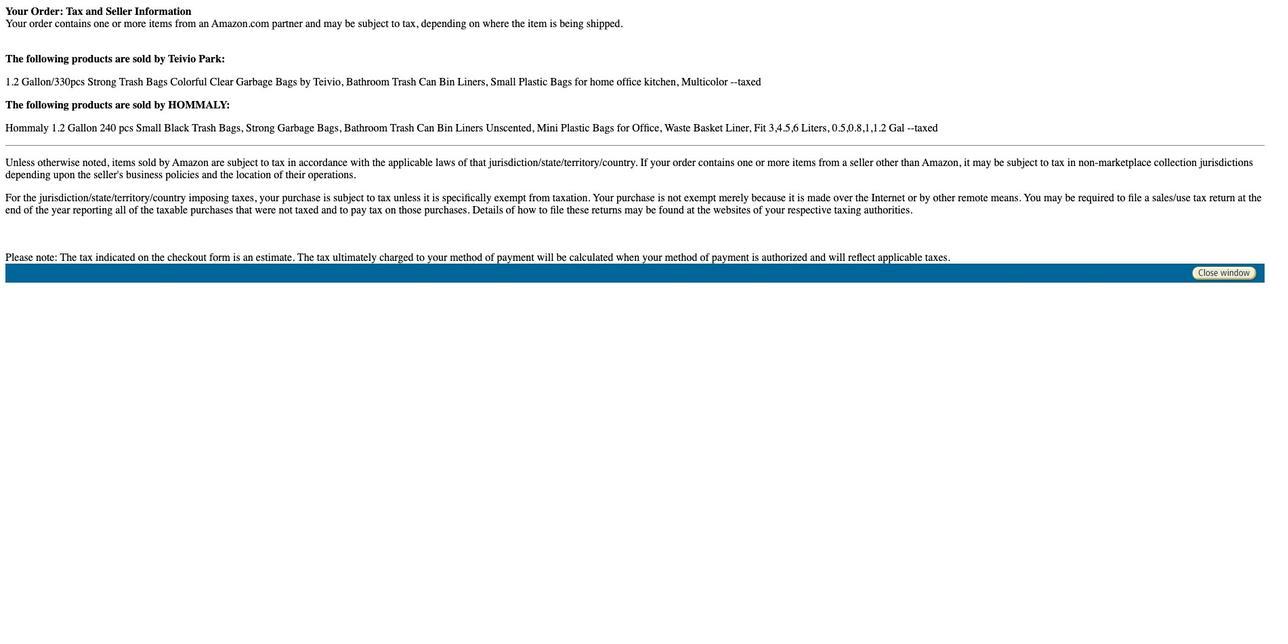 Task type: describe. For each thing, give the bounding box(es) containing it.
required
[[1079, 192, 1115, 204]]

to right the charged
[[417, 251, 425, 264]]

you
[[1024, 192, 1042, 204]]

gallon/330pcs
[[22, 76, 85, 88]]

with
[[351, 157, 370, 169]]

liner,
[[726, 122, 752, 134]]

is left made
[[798, 192, 805, 204]]

the right over
[[856, 192, 869, 204]]

0 vertical spatial bin
[[439, 76, 455, 88]]

be left found
[[646, 204, 657, 216]]

bags left office,
[[593, 122, 615, 134]]

products for hommaly:
[[72, 99, 112, 111]]

please
[[5, 251, 33, 264]]

from inside unless otherwise noted, items sold by amazon are subject to tax in accordance with the applicable laws of that jurisdiction/state/territory/country. if your order contains one or more items from a seller other than amazon, it may be subject to tax in non-marketplace collection jurisdictions depending upon the seller's business policies and the location of their operations.
[[819, 157, 840, 169]]

1 method from the left
[[450, 251, 483, 264]]

is down operations.
[[323, 192, 331, 204]]

please note: the tax indicated on the checkout form is an estimate. the tax ultimately charged to your method of payment will be calculated when your method of payment is authorized and will reflect applicable taxes.
[[5, 251, 951, 264]]

multicolor
[[682, 76, 728, 88]]

the right upon
[[78, 169, 91, 181]]

0.5,0.8,1,1.2
[[833, 122, 887, 134]]

by for hommaly:
[[154, 99, 166, 111]]

one
[[738, 157, 753, 169]]

teivio
[[168, 53, 196, 65]]

internet
[[872, 192, 906, 204]]

purchases.
[[425, 204, 470, 216]]

and inside unless otherwise noted, items sold by amazon are subject to tax in accordance with the applicable laws of that jurisdiction/state/territory/country. if your order contains one or more items from a seller other than amazon, it may be subject to tax in non-marketplace collection jurisdictions depending upon the seller's business policies and the location of their operations.
[[202, 169, 218, 181]]

the right the estimate.
[[298, 251, 314, 264]]

were
[[255, 204, 276, 216]]

details
[[473, 204, 504, 216]]

the up gallon/330pcs
[[5, 53, 24, 65]]

amazon
[[172, 157, 209, 169]]

are for teivio
[[115, 53, 130, 65]]

because
[[752, 192, 786, 204]]

basket
[[694, 122, 723, 134]]

products for teivio
[[72, 53, 112, 65]]

teivio,
[[313, 76, 344, 88]]

all
[[115, 204, 126, 216]]

order:
[[31, 5, 63, 18]]

specifically
[[442, 192, 492, 204]]

be left required
[[1066, 192, 1076, 204]]

black
[[164, 122, 189, 134]]

waste
[[665, 122, 691, 134]]

a inside for the jurisdiction/state/territory/country imposing taxes, your purchase is subject to tax unless it is specifically exempt from taxation. your purchase is not exempt merely because it is made over the internet or by other remote means. you may be required to file a sales/use tax return at the end of the year reporting all of the taxable purchases that were not taxed and to pay tax on those purchases. details of how to file these returns may be found at the websites of your respective taxing authorities.
[[1145, 192, 1150, 204]]

a inside unless otherwise noted, items sold by amazon are subject to tax in accordance with the applicable laws of that jurisdiction/state/territory/country. if your order contains one or more items from a seller other than amazon, it may be subject to tax in non-marketplace collection jurisdictions depending upon the seller's business policies and the location of their operations.
[[843, 157, 848, 169]]

2 payment from the left
[[712, 251, 750, 264]]

contains
[[699, 157, 735, 169]]

means.
[[992, 192, 1022, 204]]

colorful
[[171, 76, 207, 88]]

tax right pay
[[370, 204, 383, 216]]

jurisdiction/state/territory/country.
[[489, 157, 638, 169]]

fit
[[755, 122, 767, 134]]

are for hommaly:
[[115, 99, 130, 111]]

tax left their
[[272, 157, 285, 169]]

bags left teivio,
[[276, 76, 297, 88]]

tax left unless
[[378, 192, 391, 204]]

the right note:
[[60, 251, 77, 264]]

taxation.
[[553, 192, 591, 204]]

are inside unless otherwise noted, items sold by amazon are subject to tax in accordance with the applicable laws of that jurisdiction/state/territory/country. if your order contains one or more items from a seller other than amazon, it may be subject to tax in non-marketplace collection jurisdictions depending upon the seller's business policies and the location of their operations.
[[211, 157, 225, 169]]

tax left indicated
[[80, 251, 93, 264]]

depending
[[5, 169, 51, 181]]

is right those
[[433, 192, 440, 204]]

kitchen,
[[645, 76, 679, 88]]

liners
[[456, 122, 484, 134]]

note:
[[36, 251, 58, 264]]

indicated
[[96, 251, 135, 264]]

by for teivio
[[154, 53, 166, 65]]

to up 'you'
[[1041, 157, 1050, 169]]

0 horizontal spatial strong
[[88, 76, 117, 88]]

the right return
[[1249, 192, 1263, 204]]

the left websites
[[698, 204, 711, 216]]

0 horizontal spatial for
[[575, 76, 588, 88]]

2 bags, from the left
[[317, 122, 342, 134]]

1 horizontal spatial it
[[789, 192, 795, 204]]

be inside unless otherwise noted, items sold by amazon are subject to tax in accordance with the applicable laws of that jurisdiction/state/territory/country. if your order contains one or more items from a seller other than amazon, it may be subject to tax in non-marketplace collection jurisdictions depending upon the seller's business policies and the location of their operations.
[[995, 157, 1005, 169]]

these
[[567, 204, 589, 216]]

1 vertical spatial garbage
[[278, 122, 315, 134]]

liners,
[[458, 76, 488, 88]]

end
[[5, 204, 21, 216]]

1 horizontal spatial strong
[[246, 122, 275, 134]]

an
[[243, 251, 253, 264]]

1 vertical spatial small
[[136, 122, 161, 134]]

made
[[808, 192, 831, 204]]

it inside unless otherwise noted, items sold by amazon are subject to tax in accordance with the applicable laws of that jurisdiction/state/territory/country. if your order contains one or more items from a seller other than amazon, it may be subject to tax in non-marketplace collection jurisdictions depending upon the seller's business policies and the location of their operations.
[[965, 157, 971, 169]]

return
[[1210, 192, 1236, 204]]

tax left ultimately
[[317, 251, 330, 264]]

hommaly:
[[168, 99, 230, 111]]

1 horizontal spatial applicable
[[879, 251, 923, 264]]

following for the following products are sold by teivio park:
[[26, 53, 69, 65]]

1 vertical spatial bathroom
[[344, 122, 388, 134]]

order
[[673, 157, 696, 169]]

following for the following products are sold by hommaly:
[[26, 99, 69, 111]]

laws
[[436, 157, 456, 169]]

from inside for the jurisdiction/state/territory/country imposing taxes, your purchase is subject to tax unless it is specifically exempt from taxation. your purchase is not exempt merely because it is made over the internet or by other remote means. you may be required to file a sales/use tax return at the end of the year reporting all of the taxable purchases that were not taxed and to pay tax on those purchases. details of how to file these returns may be found at the websites of your respective taxing authorities.
[[529, 192, 550, 204]]

is down unless otherwise noted, items sold by amazon are subject to tax in accordance with the applicable laws of that jurisdiction/state/territory/country. if your order contains one or more items from a seller other than amazon, it may be subject to tax in non-marketplace collection jurisdictions depending upon the seller's business policies and the location of their operations.
[[658, 192, 665, 204]]

to right pay
[[367, 192, 375, 204]]

for
[[5, 192, 20, 204]]

otherwise
[[38, 157, 80, 169]]

taxable
[[157, 204, 188, 216]]

1 vertical spatial for
[[617, 122, 630, 134]]

taxing
[[835, 204, 862, 216]]

1 vertical spatial 1.2
[[52, 122, 65, 134]]

accordance
[[299, 157, 348, 169]]

your right taxes, at the top
[[260, 192, 280, 204]]

1 vertical spatial on
[[138, 251, 149, 264]]

your inside unless otherwise noted, items sold by amazon are subject to tax in accordance with the applicable laws of that jurisdiction/state/territory/country. if your order contains one or more items from a seller other than amazon, it may be subject to tax in non-marketplace collection jurisdictions depending upon the seller's business policies and the location of their operations.
[[651, 157, 671, 169]]

is left an
[[233, 251, 240, 264]]

the following products are sold by teivio park:
[[5, 53, 225, 65]]

taxes.
[[926, 251, 951, 264]]

sold for amazon
[[138, 157, 156, 169]]

and right authorized
[[811, 251, 826, 264]]

jurisdiction/state/territory/country
[[39, 192, 186, 204]]

authorities.
[[865, 204, 913, 216]]

location
[[236, 169, 271, 181]]

unless
[[394, 192, 421, 204]]

office
[[617, 76, 642, 88]]

0 horizontal spatial it
[[424, 192, 430, 204]]

1 vertical spatial plastic
[[561, 122, 590, 134]]

that inside unless otherwise noted, items sold by amazon are subject to tax in accordance with the applicable laws of that jurisdiction/state/territory/country. if your order contains one or more items from a seller other than amazon, it may be subject to tax in non-marketplace collection jurisdictions depending upon the seller's business policies and the location of their operations.
[[470, 157, 486, 169]]

the right the for
[[23, 192, 36, 204]]

sales/use
[[1153, 192, 1192, 204]]

pcs
[[119, 122, 133, 134]]

tax left non- at the right top of page
[[1052, 157, 1065, 169]]

1 horizontal spatial at
[[1239, 192, 1247, 204]]

0 vertical spatial 1.2
[[5, 76, 19, 88]]

seller's
[[94, 169, 123, 181]]

the up hommaly
[[5, 99, 24, 111]]

the left location
[[220, 169, 234, 181]]

office,
[[633, 122, 662, 134]]

to right required
[[1118, 192, 1126, 204]]

gal
[[890, 122, 905, 134]]

2 horizontal spatial may
[[1045, 192, 1063, 204]]

the right with
[[373, 157, 386, 169]]

operations.
[[308, 169, 356, 181]]

jurisdictions
[[1200, 157, 1254, 169]]

applicable inside unless otherwise noted, items sold by amazon are subject to tax in accordance with the applicable laws of that jurisdiction/state/territory/country. if your order contains one or more items from a seller other than amazon, it may be subject to tax in non-marketplace collection jurisdictions depending upon the seller's business policies and the location of their operations.
[[389, 157, 433, 169]]

1 horizontal spatial small
[[491, 76, 516, 88]]

checkout
[[168, 251, 207, 264]]

1 horizontal spatial file
[[1129, 192, 1143, 204]]

tax left return
[[1194, 192, 1207, 204]]

or inside for the jurisdiction/state/territory/country imposing taxes, your purchase is subject to tax unless it is specifically exempt from taxation. your purchase is not exempt merely because it is made over the internet or by other remote means. you may be required to file a sales/use tax return at the end of the year reporting all of the taxable purchases that were not taxed and to pay tax on those purchases. details of how to file these returns may be found at the websites of your respective taxing authorities.
[[908, 192, 917, 204]]



Task type: vqa. For each thing, say whether or not it's contained in the screenshot.
left purchase
yes



Task type: locate. For each thing, give the bounding box(es) containing it.
or right one
[[756, 157, 765, 169]]

1 vertical spatial from
[[529, 192, 550, 204]]

0 horizontal spatial in
[[288, 157, 296, 169]]

unless otherwise noted, items sold by amazon are subject to tax in accordance with the applicable laws of that jurisdiction/state/territory/country. if your order contains one or more items from a seller other than amazon, it may be subject to tax in non-marketplace collection jurisdictions depending upon the seller's business policies and the location of their operations.
[[5, 157, 1254, 181]]

1 vertical spatial applicable
[[879, 251, 923, 264]]

0 vertical spatial bathroom
[[346, 76, 390, 88]]

liters,
[[802, 122, 830, 134]]

1 horizontal spatial subject
[[333, 192, 364, 204]]

mini
[[537, 122, 559, 134]]

0 horizontal spatial subject
[[227, 157, 258, 169]]

file left these
[[551, 204, 564, 216]]

1 in from the left
[[288, 157, 296, 169]]

2 items from the left
[[793, 157, 816, 169]]

for left home
[[575, 76, 588, 88]]

be left calculated
[[557, 251, 567, 264]]

plastic up mini at the left top of page
[[519, 76, 548, 88]]

1 horizontal spatial will
[[829, 251, 846, 264]]

pay
[[351, 204, 367, 216]]

not down order
[[668, 192, 682, 204]]

sold left policies
[[138, 157, 156, 169]]

strong up location
[[246, 122, 275, 134]]

your order: tax and seller information
[[5, 5, 192, 18]]

1 vertical spatial a
[[1145, 192, 1150, 204]]

0 horizontal spatial a
[[843, 157, 848, 169]]

1 vertical spatial products
[[72, 99, 112, 111]]

1 purchase from the left
[[282, 192, 321, 204]]

method
[[450, 251, 483, 264], [665, 251, 698, 264]]

in left non- at the right top of page
[[1068, 157, 1077, 169]]

collection
[[1155, 157, 1198, 169]]

0 horizontal spatial on
[[138, 251, 149, 264]]

0 horizontal spatial plastic
[[519, 76, 548, 88]]

bags left colorful
[[146, 76, 168, 88]]

0 horizontal spatial method
[[450, 251, 483, 264]]

and up imposing
[[202, 169, 218, 181]]

2 vertical spatial are
[[211, 157, 225, 169]]

to
[[261, 157, 269, 169], [1041, 157, 1050, 169], [367, 192, 375, 204], [1118, 192, 1126, 204], [340, 204, 348, 216], [539, 204, 548, 216], [417, 251, 425, 264]]

information
[[135, 5, 192, 18]]

2 horizontal spatial subject
[[1008, 157, 1038, 169]]

1 exempt from the left
[[495, 192, 527, 204]]

payment down websites
[[712, 251, 750, 264]]

the following products are sold by hommaly:
[[5, 99, 230, 111]]

1 horizontal spatial payment
[[712, 251, 750, 264]]

your right the charged
[[428, 251, 448, 264]]

may right returns
[[625, 204, 644, 216]]

0 horizontal spatial from
[[529, 192, 550, 204]]

1 horizontal spatial other
[[934, 192, 956, 204]]

for the jurisdiction/state/territory/country imposing taxes, your purchase is subject to tax unless it is specifically exempt from taxation. your purchase is not exempt merely because it is made over the internet or by other remote means. you may be required to file a sales/use tax return at the end of the year reporting all of the taxable purchases that were not taxed and to pay tax on those purchases. details of how to file these returns may be found at the websites of your respective taxing authorities.
[[5, 192, 1263, 216]]

by left teivio,
[[300, 76, 311, 88]]

taxed inside for the jurisdiction/state/territory/country imposing taxes, your purchase is subject to tax unless it is specifically exempt from taxation. your purchase is not exempt merely because it is made over the internet or by other remote means. you may be required to file a sales/use tax return at the end of the year reporting all of the taxable purchases that were not taxed and to pay tax on those purchases. details of how to file these returns may be found at the websites of your respective taxing authorities.
[[295, 204, 319, 216]]

and
[[86, 5, 103, 18], [202, 169, 218, 181], [322, 204, 337, 216], [811, 251, 826, 264]]

1 horizontal spatial from
[[819, 157, 840, 169]]

park:
[[199, 53, 225, 65]]

sold for hommaly:
[[133, 99, 151, 111]]

1 horizontal spatial method
[[665, 251, 698, 264]]

by inside unless otherwise noted, items sold by amazon are subject to tax in accordance with the applicable laws of that jurisdiction/state/territory/country. if your order contains one or more items from a seller other than amazon, it may be subject to tax in non-marketplace collection jurisdictions depending upon the seller's business policies and the location of their operations.
[[159, 157, 170, 169]]

merely
[[719, 192, 749, 204]]

0 vertical spatial or
[[756, 157, 765, 169]]

2 exempt from the left
[[685, 192, 717, 204]]

will left reflect
[[829, 251, 846, 264]]

1 vertical spatial can
[[417, 122, 435, 134]]

1 horizontal spatial purchase
[[617, 192, 655, 204]]

items right noted,
[[112, 157, 136, 169]]

those
[[399, 204, 422, 216]]

when
[[617, 251, 640, 264]]

2 vertical spatial sold
[[138, 157, 156, 169]]

may
[[973, 157, 992, 169], [1045, 192, 1063, 204], [625, 204, 644, 216]]

0 vertical spatial plastic
[[519, 76, 548, 88]]

2 horizontal spatial it
[[965, 157, 971, 169]]

tax
[[272, 157, 285, 169], [1052, 157, 1065, 169], [378, 192, 391, 204], [1194, 192, 1207, 204], [370, 204, 383, 216], [80, 251, 93, 264], [317, 251, 330, 264]]

0 vertical spatial a
[[843, 157, 848, 169]]

subject for depending
[[227, 157, 258, 169]]

other left than
[[877, 157, 899, 169]]

sold up pcs
[[133, 99, 151, 111]]

other inside for the jurisdiction/state/territory/country imposing taxes, your purchase is subject to tax unless it is specifically exempt from taxation. your purchase is not exempt merely because it is made over the internet or by other remote means. you may be required to file a sales/use tax return at the end of the year reporting all of the taxable purchases that were not taxed and to pay tax on those purchases. details of how to file these returns may be found at the websites of your respective taxing authorities.
[[934, 192, 956, 204]]

from left seller
[[819, 157, 840, 169]]

to left pay
[[340, 204, 348, 216]]

applicable left laws
[[389, 157, 433, 169]]

to right how
[[539, 204, 548, 216]]

1 vertical spatial or
[[908, 192, 917, 204]]

following up gallon/330pcs
[[26, 53, 69, 65]]

2 method from the left
[[665, 251, 698, 264]]

in left accordance
[[288, 157, 296, 169]]

2 vertical spatial taxed
[[295, 204, 319, 216]]

reporting
[[73, 204, 113, 216]]

noted,
[[83, 157, 109, 169]]

bin left liners,
[[439, 76, 455, 88]]

0 horizontal spatial not
[[279, 204, 293, 216]]

payment
[[497, 251, 535, 264], [712, 251, 750, 264]]

and right tax
[[86, 5, 103, 18]]

their
[[286, 169, 306, 181]]

respective
[[788, 204, 832, 216]]

0 horizontal spatial may
[[625, 204, 644, 216]]

remote
[[959, 192, 989, 204]]

2 horizontal spatial taxed
[[915, 122, 939, 134]]

hommaly
[[5, 122, 49, 134]]

0 horizontal spatial items
[[112, 157, 136, 169]]

1 horizontal spatial that
[[470, 157, 486, 169]]

how
[[518, 204, 537, 216]]

1 horizontal spatial your
[[593, 192, 614, 204]]

0 vertical spatial for
[[575, 76, 588, 88]]

your left respective
[[766, 204, 785, 216]]

0 vertical spatial can
[[419, 76, 437, 88]]

will left calculated
[[537, 251, 554, 264]]

your right these
[[593, 192, 614, 204]]

than
[[902, 157, 920, 169]]

plastic right mini at the left top of page
[[561, 122, 590, 134]]

1 horizontal spatial garbage
[[278, 122, 315, 134]]

0 vertical spatial taxed
[[738, 76, 762, 88]]

1 will from the left
[[537, 251, 554, 264]]

other left remote
[[934, 192, 956, 204]]

amazon,
[[923, 157, 962, 169]]

that inside for the jurisdiction/state/territory/country imposing taxes, your purchase is subject to tax unless it is specifically exempt from taxation. your purchase is not exempt merely because it is made over the internet or by other remote means. you may be required to file a sales/use tax return at the end of the year reporting all of the taxable purchases that were not taxed and to pay tax on those purchases. details of how to file these returns may be found at the websites of your respective taxing authorities.
[[236, 204, 252, 216]]

by left teivio
[[154, 53, 166, 65]]

1 horizontal spatial a
[[1145, 192, 1150, 204]]

taxed right multicolor
[[738, 76, 762, 88]]

subject for return
[[333, 192, 364, 204]]

upon
[[53, 169, 75, 181]]

method down found
[[665, 251, 698, 264]]

your inside for the jurisdiction/state/territory/country imposing taxes, your purchase is subject to tax unless it is specifically exempt from taxation. your purchase is not exempt merely because it is made over the internet or by other remote means. you may be required to file a sales/use tax return at the end of the year reporting all of the taxable purchases that were not taxed and to pay tax on those purchases. details of how to file these returns may be found at the websites of your respective taxing authorities.
[[593, 192, 614, 204]]

reflect
[[849, 251, 876, 264]]

taxed right gal
[[915, 122, 939, 134]]

sold
[[133, 53, 151, 65], [133, 99, 151, 111], [138, 157, 156, 169]]

bin left liners
[[437, 122, 453, 134]]

0 horizontal spatial will
[[537, 251, 554, 264]]

1 products from the top
[[72, 53, 112, 65]]

be up means.
[[995, 157, 1005, 169]]

be
[[995, 157, 1005, 169], [1066, 192, 1076, 204], [646, 204, 657, 216], [557, 251, 567, 264]]

purchase down their
[[282, 192, 321, 204]]

0 horizontal spatial garbage
[[236, 76, 273, 88]]

0 horizontal spatial your
[[5, 5, 28, 18]]

by
[[154, 53, 166, 65], [300, 76, 311, 88], [154, 99, 166, 111], [159, 157, 170, 169], [920, 192, 931, 204]]

marketplace
[[1099, 157, 1152, 169]]

0 horizontal spatial at
[[687, 204, 695, 216]]

and inside for the jurisdiction/state/territory/country imposing taxes, your purchase is subject to tax unless it is specifically exempt from taxation. your purchase is not exempt merely because it is made over the internet or by other remote means. you may be required to file a sales/use tax return at the end of the year reporting all of the taxable purchases that were not taxed and to pay tax on those purchases. details of how to file these returns may be found at the websites of your respective taxing authorities.
[[322, 204, 337, 216]]

1 items from the left
[[112, 157, 136, 169]]

1 horizontal spatial not
[[668, 192, 682, 204]]

subject up 'you'
[[1008, 157, 1038, 169]]

it right amazon,
[[965, 157, 971, 169]]

1 vertical spatial that
[[236, 204, 252, 216]]

0 vertical spatial from
[[819, 157, 840, 169]]

by inside for the jurisdiction/state/territory/country imposing taxes, your purchase is subject to tax unless it is specifically exempt from taxation. your purchase is not exempt merely because it is made over the internet or by other remote means. you may be required to file a sales/use tax return at the end of the year reporting all of the taxable purchases that were not taxed and to pay tax on those purchases. details of how to file these returns may be found at the websites of your respective taxing authorities.
[[920, 192, 931, 204]]

the left taxable
[[141, 204, 154, 216]]

or inside unless otherwise noted, items sold by amazon are subject to tax in accordance with the applicable laws of that jurisdiction/state/territory/country. if your order contains one or more items from a seller other than amazon, it may be subject to tax in non-marketplace collection jurisdictions depending upon the seller's business policies and the location of their operations.
[[756, 157, 765, 169]]

returns
[[592, 204, 622, 216]]

1 horizontal spatial in
[[1068, 157, 1077, 169]]

by for amazon
[[159, 157, 170, 169]]

policies
[[166, 169, 199, 181]]

can left liners
[[417, 122, 435, 134]]

on inside for the jurisdiction/state/territory/country imposing taxes, your purchase is subject to tax unless it is specifically exempt from taxation. your purchase is not exempt merely because it is made over the internet or by other remote means. you may be required to file a sales/use tax return at the end of the year reporting all of the taxable purchases that were not taxed and to pay tax on those purchases. details of how to file these returns may be found at the websites of your respective taxing authorities.
[[385, 204, 396, 216]]

2 in from the left
[[1068, 157, 1077, 169]]

imposing
[[189, 192, 229, 204]]

1 vertical spatial your
[[593, 192, 614, 204]]

0 horizontal spatial purchase
[[282, 192, 321, 204]]

0 vertical spatial that
[[470, 157, 486, 169]]

1 vertical spatial taxed
[[915, 122, 939, 134]]

of
[[458, 157, 467, 169], [274, 169, 283, 181], [24, 204, 33, 216], [129, 204, 138, 216], [506, 204, 515, 216], [754, 204, 763, 216], [486, 251, 495, 264], [701, 251, 710, 264]]

1 horizontal spatial or
[[908, 192, 917, 204]]

or right internet
[[908, 192, 917, 204]]

sold left teivio
[[133, 53, 151, 65]]

1 vertical spatial are
[[115, 99, 130, 111]]

in
[[288, 157, 296, 169], [1068, 157, 1077, 169]]

bags left home
[[551, 76, 572, 88]]

the left year
[[36, 204, 49, 216]]

small
[[491, 76, 516, 88], [136, 122, 161, 134]]

items
[[112, 157, 136, 169], [793, 157, 816, 169]]

3,4.5,6
[[769, 122, 799, 134]]

tax
[[66, 5, 83, 18]]

that
[[470, 157, 486, 169], [236, 204, 252, 216]]

close window image
[[1192, 265, 1259, 281]]

following
[[26, 53, 69, 65], [26, 99, 69, 111]]

unless
[[5, 157, 35, 169]]

2 purchase from the left
[[617, 192, 655, 204]]

subject up taxes, at the top
[[227, 157, 258, 169]]

1.2 gallon/330pcs strong trash bags colorful clear garbage bags by teivio, bathroom trash can bin liners, small plastic bags for home office kitchen, multicolor --taxed
[[5, 76, 762, 88]]

that left were
[[236, 204, 252, 216]]

business
[[126, 169, 163, 181]]

2 following from the top
[[26, 99, 69, 111]]

subject inside for the jurisdiction/state/territory/country imposing taxes, your purchase is subject to tax unless it is specifically exempt from taxation. your purchase is not exempt merely because it is made over the internet or by other remote means. you may be required to file a sales/use tax return at the end of the year reporting all of the taxable purchases that were not taxed and to pay tax on those purchases. details of how to file these returns may be found at the websites of your respective taxing authorities.
[[333, 192, 364, 204]]

0 vertical spatial are
[[115, 53, 130, 65]]

from left the taxation.
[[529, 192, 550, 204]]

1 horizontal spatial exempt
[[685, 192, 717, 204]]

over
[[834, 192, 853, 204]]

year
[[51, 204, 70, 216]]

garbage right clear
[[236, 76, 273, 88]]

other inside unless otherwise noted, items sold by amazon are subject to tax in accordance with the applicable laws of that jurisdiction/state/territory/country. if your order contains one or more items from a seller other than amazon, it may be subject to tax in non-marketplace collection jurisdictions depending upon the seller's business policies and the location of their operations.
[[877, 157, 899, 169]]

bags, down hommaly:
[[219, 122, 243, 134]]

small right liners,
[[491, 76, 516, 88]]

2 products from the top
[[72, 99, 112, 111]]

the
[[373, 157, 386, 169], [78, 169, 91, 181], [220, 169, 234, 181], [23, 192, 36, 204], [856, 192, 869, 204], [1249, 192, 1263, 204], [36, 204, 49, 216], [141, 204, 154, 216], [698, 204, 711, 216], [152, 251, 165, 264]]

may inside unless otherwise noted, items sold by amazon are subject to tax in accordance with the applicable laws of that jurisdiction/state/territory/country. if your order contains one or more items from a seller other than amazon, it may be subject to tax in non-marketplace collection jurisdictions depending upon the seller's business policies and the location of their operations.
[[973, 157, 992, 169]]

plastic
[[519, 76, 548, 88], [561, 122, 590, 134]]

0 vertical spatial products
[[72, 53, 112, 65]]

on right indicated
[[138, 251, 149, 264]]

1 horizontal spatial 1.2
[[52, 122, 65, 134]]

or
[[756, 157, 765, 169], [908, 192, 917, 204]]

2 will from the left
[[829, 251, 846, 264]]

not
[[668, 192, 682, 204], [279, 204, 293, 216]]

it right unless
[[424, 192, 430, 204]]

if
[[641, 157, 648, 169]]

0 horizontal spatial payment
[[497, 251, 535, 264]]

0 vertical spatial following
[[26, 53, 69, 65]]

at right found
[[687, 204, 695, 216]]

items right more
[[793, 157, 816, 169]]

strong down the following products are sold by teivio park:
[[88, 76, 117, 88]]

1 bags, from the left
[[219, 122, 243, 134]]

clear
[[210, 76, 233, 88]]

file left sales/use
[[1129, 192, 1143, 204]]

1 following from the top
[[26, 53, 69, 65]]

from
[[819, 157, 840, 169], [529, 192, 550, 204]]

0 vertical spatial other
[[877, 157, 899, 169]]

0 horizontal spatial 1.2
[[5, 76, 19, 88]]

0 horizontal spatial bags,
[[219, 122, 243, 134]]

subject down operations.
[[333, 192, 364, 204]]

1 vertical spatial bin
[[437, 122, 453, 134]]

by left the amazon
[[159, 157, 170, 169]]

0 vertical spatial your
[[5, 5, 28, 18]]

0 vertical spatial strong
[[88, 76, 117, 88]]

0 vertical spatial on
[[385, 204, 396, 216]]

sold inside unless otherwise noted, items sold by amazon are subject to tax in accordance with the applicable laws of that jurisdiction/state/territory/country. if your order contains one or more items from a seller other than amazon, it may be subject to tax in non-marketplace collection jurisdictions depending upon the seller's business policies and the location of their operations.
[[138, 157, 156, 169]]

websites
[[714, 204, 751, 216]]

1 horizontal spatial on
[[385, 204, 396, 216]]

more
[[768, 157, 790, 169]]

sold for teivio
[[133, 53, 151, 65]]

it
[[965, 157, 971, 169], [424, 192, 430, 204], [789, 192, 795, 204]]

purchase down unless otherwise noted, items sold by amazon are subject to tax in accordance with the applicable laws of that jurisdiction/state/territory/country. if your order contains one or more items from a seller other than amazon, it may be subject to tax in non-marketplace collection jurisdictions depending upon the seller's business policies and the location of their operations.
[[617, 192, 655, 204]]

taxed
[[738, 76, 762, 88], [915, 122, 939, 134], [295, 204, 319, 216]]

0 horizontal spatial file
[[551, 204, 564, 216]]

ultimately
[[333, 251, 377, 264]]

1.2 left the gallon
[[52, 122, 65, 134]]

1 horizontal spatial bags,
[[317, 122, 342, 134]]

for left office,
[[617, 122, 630, 134]]

1 vertical spatial other
[[934, 192, 956, 204]]

0 vertical spatial small
[[491, 76, 516, 88]]

purchase
[[282, 192, 321, 204], [617, 192, 655, 204]]

1 horizontal spatial for
[[617, 122, 630, 134]]

are right the amazon
[[211, 157, 225, 169]]

is left authorized
[[752, 251, 760, 264]]

1 vertical spatial sold
[[133, 99, 151, 111]]

your right if
[[651, 157, 671, 169]]

taxes,
[[232, 192, 257, 204]]

0 vertical spatial applicable
[[389, 157, 433, 169]]

not right were
[[279, 204, 293, 216]]

seller
[[106, 5, 132, 18]]

at right return
[[1239, 192, 1247, 204]]

that right laws
[[470, 157, 486, 169]]

0 horizontal spatial exempt
[[495, 192, 527, 204]]

are
[[115, 53, 130, 65], [115, 99, 130, 111], [211, 157, 225, 169]]

products up gallon/330pcs
[[72, 53, 112, 65]]

authorized
[[762, 251, 808, 264]]

your right "when"
[[643, 251, 663, 264]]

payment down how
[[497, 251, 535, 264]]

purchases
[[191, 204, 233, 216]]

calculated
[[570, 251, 614, 264]]

applicable left taxes.
[[879, 251, 923, 264]]

products up the gallon
[[72, 99, 112, 111]]

0 horizontal spatial small
[[136, 122, 161, 134]]

1 horizontal spatial items
[[793, 157, 816, 169]]

bags,
[[219, 122, 243, 134], [317, 122, 342, 134]]

non-
[[1079, 157, 1099, 169]]

1 horizontal spatial may
[[973, 157, 992, 169]]

following down gallon/330pcs
[[26, 99, 69, 111]]

0 vertical spatial sold
[[133, 53, 151, 65]]

1 horizontal spatial plastic
[[561, 122, 590, 134]]

to left their
[[261, 157, 269, 169]]

bags, up accordance
[[317, 122, 342, 134]]

0 vertical spatial garbage
[[236, 76, 273, 88]]

may up remote
[[973, 157, 992, 169]]

0 horizontal spatial applicable
[[389, 157, 433, 169]]

the left checkout
[[152, 251, 165, 264]]

strong
[[88, 76, 117, 88], [246, 122, 275, 134]]

1 payment from the left
[[497, 251, 535, 264]]

subject
[[227, 157, 258, 169], [1008, 157, 1038, 169], [333, 192, 364, 204]]

file
[[1129, 192, 1143, 204], [551, 204, 564, 216]]

bin
[[439, 76, 455, 88], [437, 122, 453, 134]]

small right pcs
[[136, 122, 161, 134]]

1 vertical spatial following
[[26, 99, 69, 111]]

on left those
[[385, 204, 396, 216]]

will
[[537, 251, 554, 264], [829, 251, 846, 264]]



